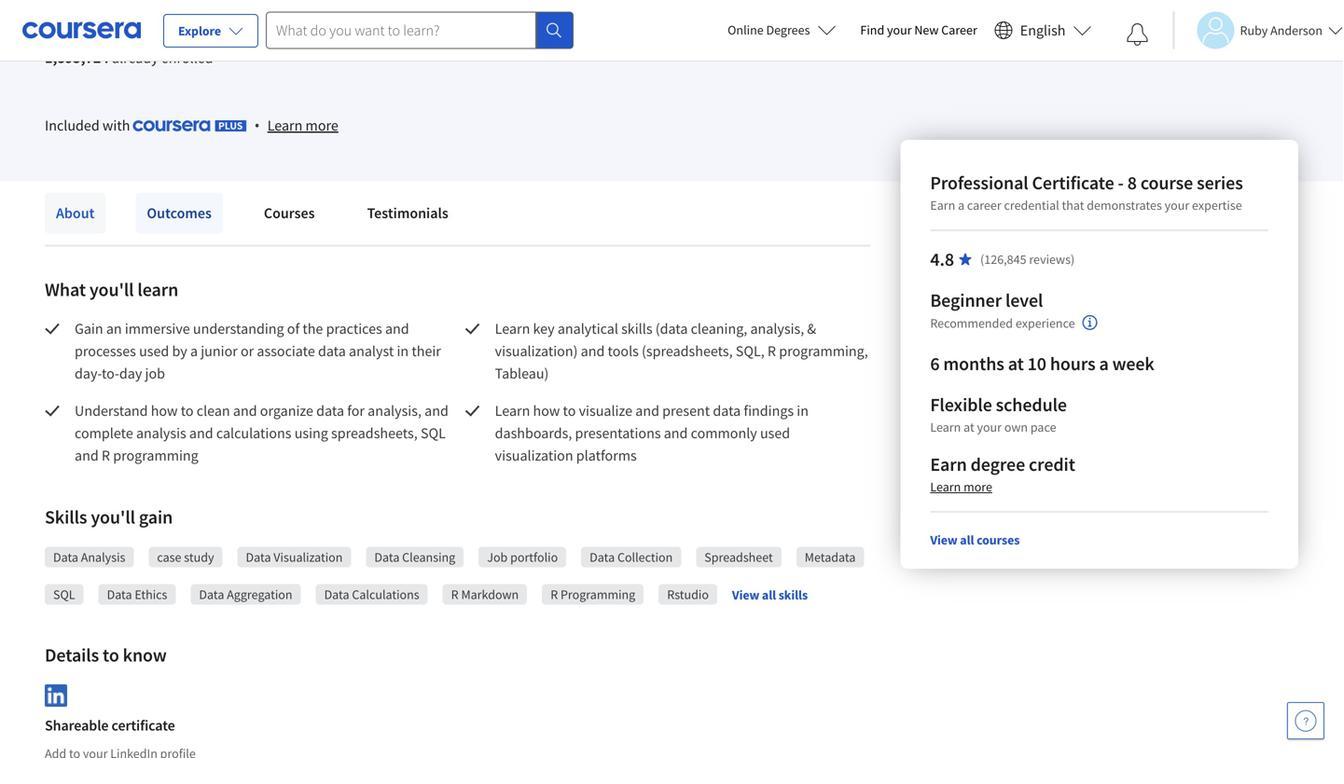 Task type: describe. For each thing, give the bounding box(es) containing it.
skills
[[45, 506, 87, 529]]

analysis, inside learn key analytical skills (data cleaning, analysis, & visualization) and tools (spreadsheets, sql, r programming, tableau)
[[751, 320, 804, 338]]

and down clean
[[189, 424, 213, 443]]

&
[[807, 320, 817, 338]]

available
[[284, 7, 334, 24]]

professional certificate - 8 course series earn a career credential that demonstrates your expertise
[[931, 171, 1243, 214]]

explore button
[[163, 14, 258, 48]]

analytical
[[558, 320, 619, 338]]

associate
[[257, 342, 315, 361]]

aggregation
[[227, 586, 293, 603]]

understanding
[[193, 320, 284, 338]]

learn inside • learn more
[[267, 116, 303, 135]]

• learn more
[[254, 115, 339, 135]]

data for data aggregation
[[199, 586, 224, 603]]

flexible
[[931, 393, 993, 417]]

data cleansing
[[375, 549, 456, 566]]

skills inside button
[[779, 587, 808, 604]]

ruby
[[1240, 22, 1268, 39]]

skills you'll gain
[[45, 506, 173, 529]]

starts
[[87, 5, 118, 20]]

credit
[[1029, 453, 1076, 476]]

expertise
[[1192, 197, 1242, 214]]

analysis
[[81, 549, 125, 566]]

find your new career
[[861, 21, 978, 38]]

learn inside flexible schedule learn at your own pace
[[931, 419, 961, 436]]

series
[[1197, 171, 1243, 195]]

all for skills
[[762, 587, 776, 604]]

visualize
[[579, 402, 633, 420]]

2 horizontal spatial a
[[1100, 352, 1109, 376]]

visualization
[[495, 446, 573, 465]]

courses
[[264, 204, 315, 223]]

new
[[915, 21, 939, 38]]

learn more link for degree
[[931, 479, 993, 495]]

programming,
[[779, 342, 868, 361]]

(spreadsheets,
[[642, 342, 733, 361]]

1 horizontal spatial at
[[1008, 352, 1024, 376]]

organize
[[260, 402, 313, 420]]

learn inside learn key analytical skills (data cleaning, analysis, & visualization) and tools (spreadsheets, sql, r programming, tableau)
[[495, 320, 530, 338]]

learn more link for learn
[[267, 114, 339, 137]]

explore
[[178, 22, 221, 39]]

help center image
[[1295, 710, 1317, 732]]

learn key analytical skills (data cleaning, analysis, & visualization) and tools (spreadsheets, sql, r programming, tableau)
[[495, 320, 871, 383]]

clean
[[197, 402, 230, 420]]

learn
[[138, 278, 178, 301]]

your inside the find your new career link
[[887, 21, 912, 38]]

portfolio
[[510, 549, 558, 566]]

a inside professional certificate - 8 course series earn a career credential that demonstrates your expertise
[[958, 197, 965, 214]]

about
[[56, 204, 95, 223]]

view all courses link
[[931, 532, 1020, 549]]

gain an immersive understanding of the practices and processes used by a junior or associate data analyst in their day-to-day job
[[75, 320, 444, 383]]

key
[[533, 320, 555, 338]]

collection
[[618, 549, 673, 566]]

you'll for what
[[89, 278, 134, 301]]

included
[[45, 116, 100, 135]]

and inside learn key analytical skills (data cleaning, analysis, & visualization) and tools (spreadsheets, sql, r programming, tableau)
[[581, 342, 605, 361]]

earn degree credit learn more
[[931, 453, 1076, 495]]

beginner level
[[931, 289, 1043, 312]]

testimonials link
[[356, 193, 460, 234]]

calculations
[[216, 424, 292, 443]]

information about difficulty level pre-requisites. image
[[1083, 315, 1098, 330]]

case study
[[157, 549, 214, 566]]

credential
[[1004, 197, 1060, 214]]

r down portfolio
[[551, 586, 558, 603]]

aid
[[264, 7, 281, 24]]

calculations
[[352, 586, 420, 603]]

data for data ethics
[[107, 586, 132, 603]]

enrolled
[[161, 49, 213, 67]]

data aggregation
[[199, 586, 293, 603]]

metadata
[[805, 549, 856, 566]]

view all skills
[[732, 587, 808, 604]]

data inside gain an immersive understanding of the practices and processes used by a junior or associate data analyst in their day-to-day job
[[318, 342, 346, 361]]

job
[[487, 549, 508, 566]]

week
[[1113, 352, 1155, 376]]

degrees
[[766, 21, 810, 38]]

data analysis
[[53, 549, 125, 566]]

data calculations
[[324, 586, 420, 603]]

experience
[[1016, 315, 1075, 332]]

recommended
[[931, 315, 1013, 332]]

analyst
[[349, 342, 394, 361]]

practices
[[326, 320, 382, 338]]

starts dec 13
[[87, 5, 154, 20]]

how for learn
[[533, 402, 560, 420]]

outcomes
[[147, 204, 212, 223]]

programming
[[113, 446, 198, 465]]

r left markdown
[[451, 586, 459, 603]]

data for visualization
[[713, 402, 741, 420]]

to for clean
[[181, 402, 194, 420]]

learn how to visualize and present data findings in dashboards, presentations and commonly used visualization platforms
[[495, 402, 812, 465]]

certificate
[[112, 717, 175, 735]]

show notifications image
[[1127, 23, 1149, 46]]

online degrees
[[728, 21, 810, 38]]

case
[[157, 549, 181, 566]]

cleansing
[[402, 549, 456, 566]]

presentations
[[575, 424, 661, 443]]

data for data cleansing
[[375, 549, 400, 566]]

courses
[[977, 532, 1020, 549]]

career
[[942, 21, 978, 38]]

english
[[1021, 21, 1066, 40]]

included with
[[45, 116, 133, 135]]

you'll for skills
[[91, 506, 135, 529]]

recommended experience
[[931, 315, 1075, 332]]

the
[[303, 320, 323, 338]]

visualization
[[274, 549, 343, 566]]

english button
[[987, 0, 1100, 61]]

used inside learn how to visualize and present data findings in dashboards, presentations and commonly used visualization platforms
[[760, 424, 790, 443]]

analysis
[[136, 424, 186, 443]]

coursera image
[[22, 15, 141, 45]]

view for view all skills
[[732, 587, 760, 604]]

sql inside understand how to clean and organize data for analysis, and complete analysis and calculations using spreadsheets, sql and r programming
[[421, 424, 446, 443]]

present
[[663, 402, 710, 420]]

sql,
[[736, 342, 765, 361]]

r inside learn key analytical skills (data cleaning, analysis, & visualization) and tools (spreadsheets, sql, r programming, tableau)
[[768, 342, 776, 361]]

r programming
[[551, 586, 636, 603]]

data for data collection
[[590, 549, 615, 566]]

ethics
[[135, 586, 167, 603]]

at inside flexible schedule learn at your own pace
[[964, 419, 975, 436]]



Task type: vqa. For each thing, say whether or not it's contained in the screenshot.
systematic
no



Task type: locate. For each thing, give the bounding box(es) containing it.
(126,845 reviews)
[[981, 251, 1075, 268]]

1 vertical spatial learn more link
[[931, 479, 993, 495]]

data down the
[[318, 342, 346, 361]]

your left own on the right bottom of page
[[977, 419, 1002, 436]]

data up commonly
[[713, 402, 741, 420]]

hours
[[1050, 352, 1096, 376]]

understand how to clean and organize data for analysis, and complete analysis and calculations using spreadsheets, sql and r programming
[[75, 402, 452, 465]]

online degrees button
[[713, 9, 851, 50]]

0 vertical spatial earn
[[931, 197, 956, 214]]

using
[[295, 424, 328, 443]]

in left their
[[397, 342, 409, 361]]

used inside gain an immersive understanding of the practices and processes used by a junior or associate data analyst in their day-to-day job
[[139, 342, 169, 361]]

all inside button
[[762, 587, 776, 604]]

spreadsheets,
[[331, 424, 418, 443]]

how inside learn how to visualize and present data findings in dashboards, presentations and commonly used visualization platforms
[[533, 402, 560, 420]]

earn inside professional certificate - 8 course series earn a career credential that demonstrates your expertise
[[931, 197, 956, 214]]

certificate
[[1032, 171, 1115, 195]]

professional
[[931, 171, 1029, 195]]

know
[[123, 644, 167, 667]]

0 vertical spatial learn more link
[[267, 114, 339, 137]]

1 horizontal spatial learn more link
[[931, 479, 993, 495]]

learn up view all courses link
[[931, 479, 961, 495]]

sql right spreadsheets,
[[421, 424, 446, 443]]

skills up tools
[[621, 320, 653, 338]]

starts dec 13 button
[[45, 0, 196, 32]]

0 vertical spatial in
[[397, 342, 409, 361]]

r inside understand how to clean and organize data for analysis, and complete analysis and calculations using spreadsheets, sql and r programming
[[102, 446, 110, 465]]

at left 10
[[1008, 352, 1024, 376]]

1 horizontal spatial to
[[181, 402, 194, 420]]

to inside understand how to clean and organize data for analysis, and complete analysis and calculations using spreadsheets, sql and r programming
[[181, 402, 194, 420]]

for
[[347, 402, 365, 420]]

flexible schedule learn at your own pace
[[931, 393, 1067, 436]]

data up aggregation
[[246, 549, 271, 566]]

4.8
[[931, 248, 955, 271]]

1 vertical spatial all
[[762, 587, 776, 604]]

0 vertical spatial your
[[887, 21, 912, 38]]

0 vertical spatial used
[[139, 342, 169, 361]]

learn down flexible
[[931, 419, 961, 436]]

2 horizontal spatial your
[[1165, 197, 1190, 214]]

to left know
[[103, 644, 119, 667]]

sql down 'data analysis' at the left of page
[[53, 586, 75, 603]]

data inside learn how to visualize and present data findings in dashboards, presentations and commonly used visualization platforms
[[713, 402, 741, 420]]

skills down metadata
[[779, 587, 808, 604]]

to left 'visualize'
[[563, 402, 576, 420]]

and up 'analyst'
[[385, 320, 409, 338]]

data up programming
[[590, 549, 615, 566]]

months
[[944, 352, 1005, 376]]

data
[[53, 549, 78, 566], [246, 549, 271, 566], [375, 549, 400, 566], [590, 549, 615, 566], [107, 586, 132, 603], [199, 586, 224, 603], [324, 586, 349, 603]]

and down the complete
[[75, 446, 99, 465]]

data left for
[[316, 402, 344, 420]]

0 horizontal spatial your
[[887, 21, 912, 38]]

-
[[1118, 171, 1124, 195]]

at down flexible
[[964, 419, 975, 436]]

data collection
[[590, 549, 673, 566]]

processes
[[75, 342, 136, 361]]

data for data analysis
[[53, 549, 78, 566]]

learn right •
[[267, 116, 303, 135]]

ruby anderson
[[1240, 22, 1323, 39]]

own
[[1005, 419, 1028, 436]]

in right findings
[[797, 402, 809, 420]]

0 horizontal spatial sql
[[53, 586, 75, 603]]

to for visualize
[[563, 402, 576, 420]]

1 vertical spatial sql
[[53, 586, 75, 603]]

already
[[112, 49, 158, 67]]

used down findings
[[760, 424, 790, 443]]

sql
[[421, 424, 446, 443], [53, 586, 75, 603]]

0 horizontal spatial more
[[306, 116, 339, 135]]

0 vertical spatial all
[[960, 532, 974, 549]]

1 earn from the top
[[931, 197, 956, 214]]

1 horizontal spatial in
[[797, 402, 809, 420]]

a left week
[[1100, 352, 1109, 376]]

0 vertical spatial analysis,
[[751, 320, 804, 338]]

0 vertical spatial you'll
[[89, 278, 134, 301]]

and up calculations
[[233, 402, 257, 420]]

10
[[1028, 352, 1047, 376]]

1 horizontal spatial your
[[977, 419, 1002, 436]]

to left clean
[[181, 402, 194, 420]]

more inside • learn more
[[306, 116, 339, 135]]

and down analytical
[[581, 342, 605, 361]]

data down the visualization
[[324, 586, 349, 603]]

1 horizontal spatial view
[[931, 532, 958, 549]]

in
[[397, 342, 409, 361], [797, 402, 809, 420]]

how up 'analysis'
[[151, 402, 178, 420]]

view for view all courses
[[931, 532, 958, 549]]

junior
[[201, 342, 238, 361]]

0 vertical spatial view
[[931, 532, 958, 549]]

and down their
[[425, 402, 449, 420]]

(data
[[656, 320, 688, 338]]

in inside learn how to visualize and present data findings in dashboards, presentations and commonly used visualization platforms
[[797, 402, 809, 420]]

how inside understand how to clean and organize data for analysis, and complete analysis and calculations using spreadsheets, sql and r programming
[[151, 402, 178, 420]]

1 vertical spatial at
[[964, 419, 975, 436]]

gain
[[139, 506, 173, 529]]

your down course
[[1165, 197, 1190, 214]]

how for understand
[[151, 402, 178, 420]]

r right the sql, on the right of the page
[[768, 342, 776, 361]]

1,895,724 already enrolled
[[45, 49, 213, 67]]

financial aid available button
[[211, 7, 334, 24]]

programming
[[561, 586, 636, 603]]

at
[[1008, 352, 1024, 376], [964, 419, 975, 436]]

(126,845
[[981, 251, 1027, 268]]

learn up dashboards,
[[495, 402, 530, 420]]

job
[[145, 364, 165, 383]]

outcomes link
[[136, 193, 223, 234]]

findings
[[744, 402, 794, 420]]

0 horizontal spatial used
[[139, 342, 169, 361]]

earn inside earn degree credit learn more
[[931, 453, 967, 476]]

1 vertical spatial in
[[797, 402, 809, 420]]

to inside learn how to visualize and present data findings in dashboards, presentations and commonly used visualization platforms
[[563, 402, 576, 420]]

a
[[958, 197, 965, 214], [190, 342, 198, 361], [1100, 352, 1109, 376]]

data up calculations
[[375, 549, 400, 566]]

analysis, left '&'
[[751, 320, 804, 338]]

1 vertical spatial you'll
[[91, 506, 135, 529]]

commonly
[[691, 424, 757, 443]]

your inside professional certificate - 8 course series earn a career credential that demonstrates your expertise
[[1165, 197, 1190, 214]]

view down the spreadsheet
[[732, 587, 760, 604]]

platforms
[[576, 446, 637, 465]]

you'll up an
[[89, 278, 134, 301]]

data down study
[[199, 586, 224, 603]]

1 horizontal spatial analysis,
[[751, 320, 804, 338]]

2 vertical spatial your
[[977, 419, 1002, 436]]

and down the present
[[664, 424, 688, 443]]

2 horizontal spatial to
[[563, 402, 576, 420]]

more
[[306, 116, 339, 135], [964, 479, 993, 495]]

testimonials
[[367, 204, 449, 223]]

0 horizontal spatial in
[[397, 342, 409, 361]]

view left courses
[[931, 532, 958, 549]]

1 horizontal spatial sql
[[421, 424, 446, 443]]

2 earn from the top
[[931, 453, 967, 476]]

data for data calculations
[[324, 586, 349, 603]]

0 horizontal spatial how
[[151, 402, 178, 420]]

learn inside earn degree credit learn more
[[931, 479, 961, 495]]

view inside view all skills button
[[732, 587, 760, 604]]

markdown
[[461, 586, 519, 603]]

0 vertical spatial sql
[[421, 424, 446, 443]]

r down the complete
[[102, 446, 110, 465]]

0 horizontal spatial view
[[732, 587, 760, 604]]

1 vertical spatial analysis,
[[368, 402, 422, 420]]

1 horizontal spatial how
[[533, 402, 560, 420]]

coursera plus image
[[133, 120, 247, 131]]

in inside gain an immersive understanding of the practices and processes used by a junior or associate data analyst in their day-to-day job
[[397, 342, 409, 361]]

1,895,724
[[45, 49, 109, 67]]

a left career
[[958, 197, 965, 214]]

0 horizontal spatial at
[[964, 419, 975, 436]]

with
[[103, 116, 130, 135]]

0 horizontal spatial a
[[190, 342, 198, 361]]

financial aid available
[[211, 7, 334, 24]]

view all courses
[[931, 532, 1020, 549]]

all down the spreadsheet
[[762, 587, 776, 604]]

a inside gain an immersive understanding of the practices and processes used by a junior or associate data analyst in their day-to-day job
[[190, 342, 198, 361]]

1 vertical spatial skills
[[779, 587, 808, 604]]

1 horizontal spatial a
[[958, 197, 965, 214]]

level
[[1006, 289, 1043, 312]]

your inside flexible schedule learn at your own pace
[[977, 419, 1002, 436]]

understand
[[75, 402, 148, 420]]

0 horizontal spatial analysis,
[[368, 402, 422, 420]]

1 vertical spatial earn
[[931, 453, 967, 476]]

job portfolio
[[487, 549, 558, 566]]

None search field
[[266, 12, 574, 49]]

more right •
[[306, 116, 339, 135]]

learn more link right •
[[267, 114, 339, 137]]

0 horizontal spatial all
[[762, 587, 776, 604]]

•
[[254, 115, 260, 135]]

and
[[385, 320, 409, 338], [581, 342, 605, 361], [233, 402, 257, 420], [425, 402, 449, 420], [636, 402, 660, 420], [189, 424, 213, 443], [664, 424, 688, 443], [75, 446, 99, 465]]

learn
[[267, 116, 303, 135], [495, 320, 530, 338], [495, 402, 530, 420], [931, 419, 961, 436], [931, 479, 961, 495]]

view all skills button
[[732, 586, 808, 605]]

0 horizontal spatial learn more link
[[267, 114, 339, 137]]

more inside earn degree credit learn more
[[964, 479, 993, 495]]

8
[[1128, 171, 1137, 195]]

used up "job" on the left of page
[[139, 342, 169, 361]]

1 horizontal spatial more
[[964, 479, 993, 495]]

how up dashboards,
[[533, 402, 560, 420]]

0 vertical spatial at
[[1008, 352, 1024, 376]]

skills inside learn key analytical skills (data cleaning, analysis, & visualization) and tools (spreadsheets, sql, r programming, tableau)
[[621, 320, 653, 338]]

data visualization
[[246, 549, 343, 566]]

your right find
[[887, 21, 912, 38]]

1 horizontal spatial used
[[760, 424, 790, 443]]

learn inside learn how to visualize and present data findings in dashboards, presentations and commonly used visualization platforms
[[495, 402, 530, 420]]

used
[[139, 342, 169, 361], [760, 424, 790, 443]]

analysis, inside understand how to clean and organize data for analysis, and complete analysis and calculations using spreadsheets, sql and r programming
[[368, 402, 422, 420]]

spreadsheet
[[705, 549, 773, 566]]

a right by
[[190, 342, 198, 361]]

data for using
[[316, 402, 344, 420]]

and inside gain an immersive understanding of the practices and processes used by a junior or associate data analyst in their day-to-day job
[[385, 320, 409, 338]]

shareable
[[45, 717, 109, 735]]

1 vertical spatial view
[[732, 587, 760, 604]]

learn more link down degree
[[931, 479, 993, 495]]

all for courses
[[960, 532, 974, 549]]

0 vertical spatial skills
[[621, 320, 653, 338]]

all left courses
[[960, 532, 974, 549]]

more down degree
[[964, 479, 993, 495]]

1 horizontal spatial all
[[960, 532, 974, 549]]

1 vertical spatial more
[[964, 479, 993, 495]]

1 horizontal spatial skills
[[779, 587, 808, 604]]

by
[[172, 342, 187, 361]]

what
[[45, 278, 86, 301]]

demonstrates
[[1087, 197, 1162, 214]]

0 horizontal spatial to
[[103, 644, 119, 667]]

earn left career
[[931, 197, 956, 214]]

and up presentations on the left of the page
[[636, 402, 660, 420]]

reviews)
[[1029, 251, 1075, 268]]

degree
[[971, 453, 1026, 476]]

earn
[[931, 197, 956, 214], [931, 453, 967, 476]]

analysis,
[[751, 320, 804, 338], [368, 402, 422, 420]]

data left analysis
[[53, 549, 78, 566]]

data left ethics
[[107, 586, 132, 603]]

1 vertical spatial your
[[1165, 197, 1190, 214]]

1 how from the left
[[151, 402, 178, 420]]

learn left key
[[495, 320, 530, 338]]

financial
[[211, 7, 261, 24]]

details
[[45, 644, 99, 667]]

to
[[181, 402, 194, 420], [563, 402, 576, 420], [103, 644, 119, 667]]

What do you want to learn? text field
[[266, 12, 536, 49]]

you'll up analysis
[[91, 506, 135, 529]]

earn left degree
[[931, 453, 967, 476]]

data for data visualization
[[246, 549, 271, 566]]

an
[[106, 320, 122, 338]]

analysis, up spreadsheets,
[[368, 402, 422, 420]]

immersive
[[125, 320, 190, 338]]

you'll
[[89, 278, 134, 301], [91, 506, 135, 529]]

of
[[287, 320, 300, 338]]

about link
[[45, 193, 106, 234]]

2 how from the left
[[533, 402, 560, 420]]

1 vertical spatial used
[[760, 424, 790, 443]]

your
[[887, 21, 912, 38], [1165, 197, 1190, 214], [977, 419, 1002, 436]]

0 horizontal spatial skills
[[621, 320, 653, 338]]

0 vertical spatial more
[[306, 116, 339, 135]]

find your new career link
[[851, 19, 987, 42]]

how
[[151, 402, 178, 420], [533, 402, 560, 420]]

data inside understand how to clean and organize data for analysis, and complete analysis and calculations using spreadsheets, sql and r programming
[[316, 402, 344, 420]]



